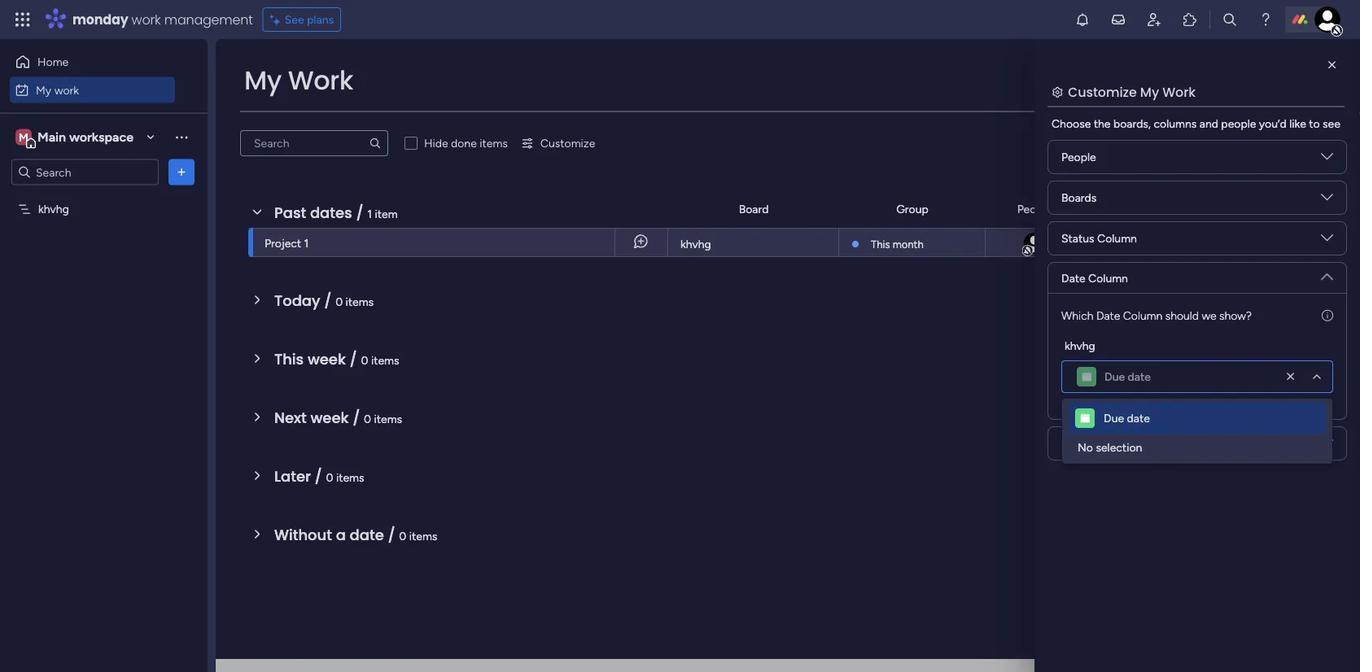 Task type: describe. For each thing, give the bounding box(es) containing it.
search image
[[369, 137, 382, 150]]

/ down the this week / 0 items on the left of page
[[353, 408, 360, 428]]

a
[[336, 525, 346, 546]]

v2 info image
[[1322, 307, 1334, 324]]

date for date column
[[1062, 271, 1086, 285]]

see plans
[[285, 13, 334, 26]]

workspace
[[69, 129, 134, 145]]

week for next
[[311, 408, 349, 428]]

1 horizontal spatial people
[[1062, 150, 1097, 164]]

customize for customize my work
[[1068, 83, 1137, 101]]

column for priority column
[[1101, 437, 1141, 451]]

khvhg for khvhg group
[[1065, 339, 1096, 353]]

2 vertical spatial date
[[350, 525, 384, 546]]

nov
[[1111, 236, 1130, 249]]

later
[[274, 466, 311, 487]]

see
[[285, 13, 304, 26]]

project 1
[[265, 236, 309, 250]]

home button
[[10, 49, 175, 75]]

0 inside the later / 0 items
[[326, 471, 333, 485]]

2 horizontal spatial my
[[1141, 83, 1160, 101]]

dapulse dropdown down arrow image for boards
[[1322, 191, 1334, 210]]

1 vertical spatial due date
[[1104, 412, 1150, 425]]

khvhg group
[[1062, 337, 1334, 393]]

week for this
[[308, 349, 346, 370]]

1 vertical spatial due
[[1104, 412, 1125, 425]]

no selection
[[1078, 441, 1143, 455]]

khvhg list box
[[0, 192, 208, 443]]

should
[[1166, 309, 1199, 322]]

later / 0 items
[[274, 466, 364, 487]]

1 horizontal spatial work
[[1163, 83, 1196, 101]]

the
[[1094, 117, 1111, 131]]

main workspace
[[37, 129, 134, 145]]

khvhg heading
[[1065, 337, 1096, 354]]

date inside khvhg group
[[1128, 370, 1151, 384]]

column for status column
[[1098, 232, 1137, 246]]

choose the boards, columns and people you'd like to see
[[1052, 117, 1341, 131]]

see plans button
[[263, 7, 341, 32]]

pr
[[1351, 202, 1361, 216]]

2 dapulse dropdown down arrow image from the top
[[1322, 232, 1334, 250]]

15,
[[1133, 236, 1146, 249]]

date column
[[1062, 271, 1129, 285]]

my work
[[244, 62, 353, 99]]

0 inside "next week / 0 items"
[[364, 412, 371, 426]]

workspace image
[[15, 128, 32, 146]]

this week / 0 items
[[274, 349, 399, 370]]

1 vertical spatial people
[[1018, 202, 1052, 216]]

show?
[[1220, 309, 1252, 322]]

help image
[[1258, 11, 1274, 28]]

next
[[274, 408, 307, 428]]

people
[[1222, 117, 1257, 131]]

my work button
[[10, 77, 175, 103]]

customize for customize
[[541, 136, 596, 150]]

khvhg for khvhg link
[[681, 237, 712, 251]]

items inside "next week / 0 items"
[[374, 412, 402, 426]]

this month
[[871, 238, 924, 251]]

which date column should we show?
[[1062, 309, 1252, 322]]

project
[[265, 236, 301, 250]]

see
[[1323, 117, 1341, 131]]

0 inside the without a date / 0 items
[[399, 529, 407, 543]]

today / 0 items
[[274, 290, 374, 311]]

options image
[[173, 164, 190, 180]]

inbox image
[[1111, 11, 1127, 28]]

like
[[1290, 117, 1307, 131]]

date for date
[[1129, 202, 1153, 216]]

nov 15, 09:00 am
[[1111, 236, 1196, 249]]

my for my work
[[36, 83, 51, 97]]

items inside the without a date / 0 items
[[409, 529, 438, 543]]

next week / 0 items
[[274, 408, 402, 428]]

0 horizontal spatial 1
[[304, 236, 309, 250]]

monday
[[72, 10, 128, 29]]

plans
[[307, 13, 334, 26]]

status column
[[1062, 232, 1137, 246]]

notifications image
[[1075, 11, 1091, 28]]

without
[[274, 525, 332, 546]]

main
[[37, 129, 66, 145]]



Task type: vqa. For each thing, say whether or not it's contained in the screenshot.
Status
yes



Task type: locate. For each thing, give the bounding box(es) containing it.
1 inside 'past dates / 1 item'
[[368, 207, 372, 221]]

hide done items
[[424, 136, 508, 150]]

0 vertical spatial date
[[1129, 202, 1153, 216]]

0 vertical spatial week
[[308, 349, 346, 370]]

to
[[1310, 117, 1320, 131]]

0 horizontal spatial my
[[36, 83, 51, 97]]

date right a
[[350, 525, 384, 546]]

today
[[274, 290, 320, 311]]

my
[[244, 62, 282, 99], [1141, 83, 1160, 101], [36, 83, 51, 97]]

0 vertical spatial work
[[132, 10, 161, 29]]

customize inside button
[[541, 136, 596, 150]]

0 right "later"
[[326, 471, 333, 485]]

1 left "item"
[[368, 207, 372, 221]]

0 vertical spatial dapulse dropdown down arrow image
[[1322, 191, 1334, 210]]

khvhg
[[38, 202, 69, 216], [681, 237, 712, 251], [1065, 339, 1096, 353]]

work inside button
[[54, 83, 79, 97]]

0 horizontal spatial status
[[1062, 232, 1095, 246]]

date down which date column should we show?
[[1128, 370, 1151, 384]]

2 vertical spatial date
[[1097, 309, 1121, 322]]

hide
[[424, 136, 448, 150]]

1 horizontal spatial work
[[132, 10, 161, 29]]

group
[[897, 202, 929, 216]]

0 right a
[[399, 529, 407, 543]]

2 horizontal spatial khvhg
[[1065, 339, 1096, 353]]

items inside the later / 0 items
[[336, 471, 364, 485]]

due date down which date column should we show?
[[1105, 370, 1151, 384]]

my work
[[36, 83, 79, 97]]

0 vertical spatial this
[[871, 238, 890, 251]]

column
[[1098, 232, 1137, 246], [1089, 271, 1129, 285], [1124, 309, 1163, 322], [1101, 437, 1141, 451]]

1 vertical spatial date
[[1062, 271, 1086, 285]]

1 vertical spatial this
[[274, 349, 304, 370]]

my down see plans button
[[244, 62, 282, 99]]

this up next
[[274, 349, 304, 370]]

1 dapulse dropdown down arrow image from the top
[[1322, 151, 1334, 169]]

work
[[132, 10, 161, 29], [54, 83, 79, 97]]

1 vertical spatial dapulse dropdown down arrow image
[[1322, 232, 1334, 250]]

1 vertical spatial khvhg
[[681, 237, 712, 251]]

due date up selection
[[1104, 412, 1150, 425]]

0 vertical spatial status
[[1238, 202, 1271, 216]]

1
[[368, 207, 372, 221], [304, 236, 309, 250]]

due date
[[1105, 370, 1151, 384], [1104, 412, 1150, 425]]

date right which
[[1097, 309, 1121, 322]]

dapulse dropdown down arrow image for boards
[[1322, 151, 1334, 169]]

due date inside khvhg group
[[1105, 370, 1151, 384]]

0 horizontal spatial this
[[274, 349, 304, 370]]

done
[[451, 136, 477, 150]]

workspace selection element
[[15, 127, 136, 149]]

monday work management
[[72, 10, 253, 29]]

items inside the this week / 0 items
[[371, 353, 399, 367]]

0 horizontal spatial khvhg
[[38, 202, 69, 216]]

0 vertical spatial due date
[[1105, 370, 1151, 384]]

items
[[480, 136, 508, 150], [346, 295, 374, 309], [371, 353, 399, 367], [374, 412, 402, 426], [336, 471, 364, 485], [409, 529, 438, 543]]

my up boards,
[[1141, 83, 1160, 101]]

this
[[871, 238, 890, 251], [274, 349, 304, 370]]

1 vertical spatial status
[[1062, 232, 1095, 246]]

3 dapulse dropdown down arrow image from the top
[[1322, 265, 1334, 283]]

no
[[1078, 441, 1094, 455]]

khvhg inside list box
[[38, 202, 69, 216]]

Search in workspace field
[[34, 163, 136, 182]]

priority column
[[1062, 437, 1141, 451]]

management
[[164, 10, 253, 29]]

customize button
[[515, 130, 602, 156]]

columns
[[1154, 117, 1197, 131]]

0 vertical spatial due
[[1105, 370, 1125, 384]]

my inside button
[[36, 83, 51, 97]]

my for my work
[[244, 62, 282, 99]]

0 horizontal spatial customize
[[541, 136, 596, 150]]

work down plans
[[288, 62, 353, 99]]

1 horizontal spatial date
[[1097, 309, 1121, 322]]

1 vertical spatial work
[[54, 83, 79, 97]]

board
[[739, 202, 769, 216]]

item
[[375, 207, 398, 221]]

1 dapulse dropdown down arrow image from the top
[[1322, 191, 1334, 210]]

0 inside today / 0 items
[[336, 295, 343, 309]]

we
[[1202, 309, 1217, 322]]

0 horizontal spatial people
[[1018, 202, 1052, 216]]

status
[[1238, 202, 1271, 216], [1062, 232, 1095, 246]]

/ right today
[[324, 290, 332, 311]]

customize my work
[[1068, 83, 1196, 101]]

0 vertical spatial khvhg
[[38, 202, 69, 216]]

date up selection
[[1127, 412, 1150, 425]]

work up columns at the top right of the page
[[1163, 83, 1196, 101]]

past
[[274, 202, 306, 223]]

status for status column
[[1062, 232, 1095, 246]]

date
[[1128, 370, 1151, 384], [1127, 412, 1150, 425], [350, 525, 384, 546]]

which
[[1062, 309, 1094, 322]]

None search field
[[240, 130, 388, 156]]

month
[[893, 238, 924, 251]]

date up which
[[1062, 271, 1086, 285]]

dapulse dropdown down arrow image for priority column
[[1322, 437, 1334, 456]]

khvhg inside group
[[1065, 339, 1096, 353]]

selection
[[1096, 441, 1143, 455]]

people up gary orlando image
[[1018, 202, 1052, 216]]

0 inside the this week / 0 items
[[361, 353, 368, 367]]

without a date / 0 items
[[274, 525, 438, 546]]

work for my
[[54, 83, 79, 97]]

/ right "later"
[[315, 466, 322, 487]]

0 horizontal spatial work
[[288, 62, 353, 99]]

1 horizontal spatial this
[[871, 238, 890, 251]]

people down choose
[[1062, 150, 1097, 164]]

dates
[[310, 202, 352, 223]]

choose
[[1052, 117, 1091, 131]]

1 horizontal spatial my
[[244, 62, 282, 99]]

0 horizontal spatial date
[[1062, 271, 1086, 285]]

gary orlando image
[[1315, 7, 1341, 33]]

option
[[0, 195, 208, 198]]

0 up "next week / 0 items"
[[361, 353, 368, 367]]

1 right project
[[304, 236, 309, 250]]

0 vertical spatial date
[[1128, 370, 1151, 384]]

priority
[[1062, 437, 1098, 451]]

gary orlando image
[[1022, 231, 1047, 256]]

this left month on the right of the page
[[871, 238, 890, 251]]

main content
[[216, 39, 1361, 673]]

people
[[1062, 150, 1097, 164], [1018, 202, 1052, 216]]

1 vertical spatial week
[[311, 408, 349, 428]]

/ right a
[[388, 525, 395, 546]]

you'd
[[1260, 117, 1287, 131]]

2 vertical spatial khvhg
[[1065, 339, 1096, 353]]

2 dapulse dropdown down arrow image from the top
[[1322, 437, 1334, 456]]

09:00
[[1148, 236, 1177, 249]]

1 horizontal spatial customize
[[1068, 83, 1137, 101]]

1 horizontal spatial 1
[[368, 207, 372, 221]]

customize
[[1068, 83, 1137, 101], [541, 136, 596, 150]]

/ left "item"
[[356, 202, 364, 223]]

0 vertical spatial dapulse dropdown down arrow image
[[1322, 151, 1334, 169]]

/
[[356, 202, 364, 223], [324, 290, 332, 311], [350, 349, 357, 370], [353, 408, 360, 428], [315, 466, 322, 487], [388, 525, 395, 546]]

boards,
[[1114, 117, 1151, 131]]

khvhg link
[[678, 229, 829, 258]]

due inside khvhg group
[[1105, 370, 1125, 384]]

work down home
[[54, 83, 79, 97]]

home
[[37, 55, 69, 69]]

select product image
[[15, 11, 31, 28]]

dapulse dropdown down arrow image for which date column should we show?
[[1322, 265, 1334, 283]]

0 vertical spatial 1
[[368, 207, 372, 221]]

v2 overdue deadline image
[[1090, 235, 1103, 250]]

main content containing past dates /
[[216, 39, 1361, 673]]

workspace options image
[[173, 129, 190, 145]]

date up 15, at the top right
[[1129, 202, 1153, 216]]

m
[[19, 130, 28, 144]]

status for status
[[1238, 202, 1271, 216]]

0 horizontal spatial work
[[54, 83, 79, 97]]

0
[[336, 295, 343, 309], [361, 353, 368, 367], [364, 412, 371, 426], [326, 471, 333, 485], [399, 529, 407, 543]]

work
[[288, 62, 353, 99], [1163, 83, 1196, 101]]

am
[[1180, 236, 1196, 249]]

work for monday
[[132, 10, 161, 29]]

1 vertical spatial 1
[[304, 236, 309, 250]]

apps image
[[1182, 11, 1199, 28]]

search everything image
[[1222, 11, 1239, 28]]

0 right today
[[336, 295, 343, 309]]

week right next
[[311, 408, 349, 428]]

invite members image
[[1147, 11, 1163, 28]]

dapulse dropdown down arrow image
[[1322, 151, 1334, 169], [1322, 232, 1334, 250], [1322, 265, 1334, 283]]

1 vertical spatial date
[[1127, 412, 1150, 425]]

my down home
[[36, 83, 51, 97]]

week down today / 0 items
[[308, 349, 346, 370]]

past dates / 1 item
[[274, 202, 398, 223]]

due
[[1105, 370, 1125, 384], [1104, 412, 1125, 425]]

this for week
[[274, 349, 304, 370]]

1 horizontal spatial status
[[1238, 202, 1271, 216]]

0 vertical spatial customize
[[1068, 83, 1137, 101]]

2 vertical spatial dapulse dropdown down arrow image
[[1322, 265, 1334, 283]]

week
[[308, 349, 346, 370], [311, 408, 349, 428]]

1 vertical spatial customize
[[541, 136, 596, 150]]

0 vertical spatial people
[[1062, 150, 1097, 164]]

dapulse dropdown down arrow image
[[1322, 191, 1334, 210], [1322, 437, 1334, 456]]

items inside today / 0 items
[[346, 295, 374, 309]]

1 vertical spatial dapulse dropdown down arrow image
[[1322, 437, 1334, 456]]

2 horizontal spatial date
[[1129, 202, 1153, 216]]

this for month
[[871, 238, 890, 251]]

/ up "next week / 0 items"
[[350, 349, 357, 370]]

and
[[1200, 117, 1219, 131]]

work right "monday"
[[132, 10, 161, 29]]

column for date column
[[1089, 271, 1129, 285]]

0 down the this week / 0 items on the left of page
[[364, 412, 371, 426]]

1 horizontal spatial khvhg
[[681, 237, 712, 251]]

Filter dashboard by text search field
[[240, 130, 388, 156]]

date
[[1129, 202, 1153, 216], [1062, 271, 1086, 285], [1097, 309, 1121, 322]]

boards
[[1062, 191, 1097, 205]]



